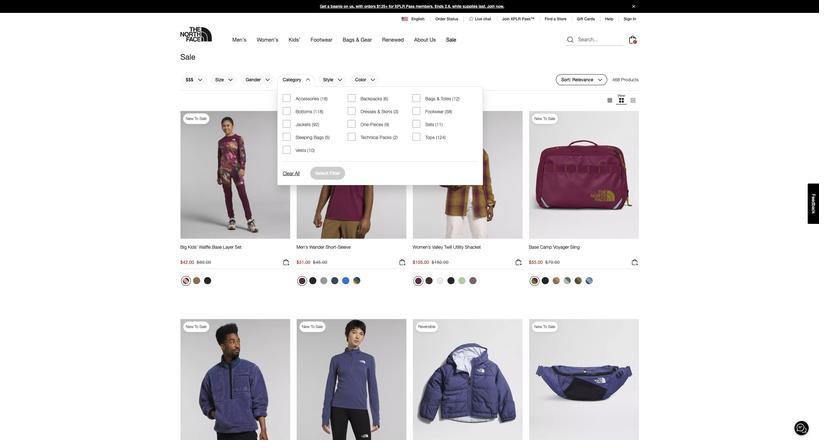 Task type: locate. For each thing, give the bounding box(es) containing it.
shady blue image
[[331, 277, 338, 284]]

1 $choose color$ option group from the left
[[180, 276, 213, 289]]

while
[[453, 4, 462, 9]]

bags up footwear (58)
[[426, 96, 436, 102]]

sleeping bags (5) link
[[283, 133, 348, 141]]

now.
[[496, 4, 505, 9]]

1 horizontal spatial base
[[529, 244, 539, 250]]

bags left gear
[[343, 37, 355, 43]]

footwear
[[311, 37, 333, 43], [426, 109, 444, 115]]

short-
[[326, 244, 338, 250]]

view list box
[[604, 93, 639, 108]]

kids'
[[289, 37, 301, 43]]

2 vertical spatial a
[[812, 207, 817, 209]]

one-pieces (9)
[[361, 122, 389, 127]]

1 horizontal spatial xplr
[[511, 17, 521, 21]]

category button
[[277, 74, 315, 85]]

Dark Sage/Misty Sage radio
[[562, 276, 573, 286]]

0 horizontal spatial a
[[328, 4, 330, 9]]

(5)
[[325, 135, 330, 140]]

1
[[635, 41, 636, 44]]

to for big kids' waffle base layer set image
[[195, 116, 199, 121]]

sale for base camp voyager sling image
[[549, 116, 556, 121]]

2 horizontal spatial &
[[437, 96, 440, 102]]

e up b
[[812, 199, 817, 202]]

Coal Brown radio
[[424, 276, 434, 286]]

sale for women's valley twill utility shacket image
[[432, 116, 439, 121]]

accessories
[[296, 96, 319, 102]]

women's sunriser ¼-zip image
[[297, 319, 407, 441]]

f e e d b a c k button
[[808, 184, 820, 224]]

bags left (5)
[[314, 135, 324, 140]]

a for store
[[554, 17, 556, 21]]

new to sale for base camp voyager sling image
[[535, 116, 556, 121]]

Summit Navy Camo Texture Print radio
[[352, 276, 362, 286]]

base left camp at bottom
[[529, 244, 539, 250]]

sale for big kids' waffle base layer set image
[[200, 116, 207, 121]]

almond butter/utility brown image
[[553, 277, 560, 284]]

tnf black image
[[204, 277, 211, 284], [309, 277, 316, 284]]

& inside 'element'
[[437, 96, 440, 102]]

0 horizontal spatial base
[[212, 244, 222, 250]]

1 horizontal spatial join
[[503, 17, 510, 21]]

skirts
[[382, 109, 393, 115]]

meld grey heather image
[[320, 277, 327, 284]]

base camp voyager sling button
[[529, 244, 580, 256]]

sets
[[426, 122, 434, 127]]

new to sale
[[186, 116, 207, 121], [419, 116, 439, 121], [535, 116, 556, 121], [186, 325, 207, 330], [302, 325, 323, 330], [535, 325, 556, 330]]

one-pieces (9) element
[[361, 122, 389, 128]]

baby reversible perrito hooded jacket image
[[413, 319, 523, 441]]

gift
[[577, 17, 584, 21]]

0 horizontal spatial bags
[[314, 135, 324, 140]]

e up d
[[812, 197, 817, 199]]

bags & totes (12) element
[[426, 96, 460, 102]]

& for gear
[[356, 37, 360, 43]]

indigo stone/steel blue/shady blue image
[[586, 277, 593, 284]]

& left skirts
[[378, 109, 380, 115]]

Search search field
[[566, 33, 624, 46]]

sign in
[[624, 17, 637, 21]]

bags for bags & gear
[[343, 37, 355, 43]]

tops (124)
[[426, 135, 446, 140]]

$$$ button
[[180, 74, 207, 85]]

Optic Blue radio
[[341, 276, 351, 286]]

tnf black image right the utility brown camo texture small print icon on the bottom left of the page
[[204, 277, 211, 284]]

tnf black image right boysenberry image
[[309, 277, 316, 284]]

1 horizontal spatial footwear
[[426, 109, 444, 115]]

men's link
[[232, 31, 247, 48]]

women's valley twill utility shacket
[[413, 244, 481, 250]]

dresses & skirts (3)
[[361, 109, 399, 115]]

join right 'last.'
[[488, 4, 495, 9]]

$125+
[[377, 4, 388, 9]]

base left layer
[[212, 244, 222, 250]]

live
[[475, 17, 483, 21]]

c
[[812, 209, 817, 212]]

bags & totes (12)
[[426, 96, 460, 102]]

one-pieces (9) link
[[348, 120, 413, 128]]

sleeping
[[296, 135, 313, 140]]

size
[[215, 77, 224, 82]]

filter
[[330, 171, 340, 176]]

a inside get a beanie on us, with orders $125+ for xplr pass members. ends 2.6, while supplies last. join now. link
[[328, 4, 330, 9]]

kids' link
[[289, 31, 301, 48]]

xplr right for
[[395, 4, 405, 9]]

0 horizontal spatial footwear
[[311, 37, 333, 43]]

1 horizontal spatial a
[[554, 17, 556, 21]]

$42.00
[[180, 260, 194, 265]]

1 horizontal spatial bags
[[343, 37, 355, 43]]

help
[[606, 17, 614, 21]]

Shady Blue radio
[[330, 276, 340, 286]]

1 horizontal spatial tnf black radio
[[446, 276, 456, 286]]

tnf black radio right boysenberry image
[[308, 276, 318, 286]]

0 horizontal spatial tnf black image
[[204, 277, 211, 284]]

(118)
[[314, 109, 324, 115]]

new
[[186, 116, 194, 121], [419, 116, 426, 121], [535, 116, 542, 121], [186, 325, 194, 330], [302, 325, 310, 330], [535, 325, 542, 330]]

tops (124) element
[[426, 135, 446, 141]]

bags & gear link
[[343, 31, 372, 48]]

totes
[[441, 96, 451, 102]]

2 horizontal spatial a
[[812, 207, 817, 209]]

packs
[[380, 135, 392, 140]]

$choose color$ option group for $45.00
[[297, 276, 363, 289]]

twill
[[444, 244, 452, 250]]

(12)
[[453, 96, 460, 102]]

1 horizontal spatial tnf black image
[[309, 277, 316, 284]]

0 vertical spatial footwear
[[311, 37, 333, 43]]

sets (11) element
[[426, 122, 443, 128]]

color
[[355, 77, 366, 82]]

base inside button
[[212, 244, 222, 250]]

big kids' waffle base layer set image
[[180, 111, 290, 239]]

a right find
[[554, 17, 556, 21]]

1 horizontal spatial &
[[378, 109, 380, 115]]

bottoms
[[296, 109, 313, 115]]

468 products status
[[613, 74, 639, 85]]

find a store
[[545, 17, 567, 21]]

utility brown camo texture small print image
[[193, 277, 200, 284]]

new to sale for lumbnical—s image
[[535, 325, 556, 330]]

2 $choose color$ option group from the left
[[297, 276, 363, 289]]

(11)
[[436, 122, 443, 127]]

search all image
[[567, 36, 575, 43]]

optic blue image
[[342, 277, 349, 284]]

boysenberry paint lightening small print image
[[183, 278, 189, 284]]

sleeve
[[338, 244, 351, 250]]

1 e from the top
[[812, 197, 817, 199]]

Gardenia White radio
[[435, 276, 445, 286]]

1 vertical spatial footwear
[[426, 109, 444, 115]]

camp
[[541, 244, 552, 250]]

1 vertical spatial bags
[[426, 96, 436, 102]]

bags & totes (12) link
[[413, 94, 478, 102]]

to for lumbnical—s image
[[544, 325, 547, 330]]

footwear for footwear (58)
[[426, 109, 444, 115]]

tnf black radio right gardenia white radio
[[446, 276, 456, 286]]

sale
[[447, 37, 457, 43], [180, 52, 196, 61], [200, 116, 207, 121], [432, 116, 439, 121], [549, 116, 556, 121], [200, 325, 207, 330], [316, 325, 323, 330], [549, 325, 556, 330]]

backpacks
[[361, 96, 382, 102]]

relevance
[[573, 77, 594, 82]]

Misty Sage Icon Plaid 2 radio
[[457, 276, 467, 286]]

468 products
[[613, 77, 639, 82]]

3 $choose color$ option group from the left
[[413, 276, 479, 289]]

pass™
[[522, 17, 535, 21]]

vests (10) element
[[296, 148, 315, 154]]

2 vertical spatial &
[[378, 109, 380, 115]]

sleeping bags (5) element
[[296, 135, 330, 141]]

to for base camp voyager sling image
[[544, 116, 547, 121]]

join
[[488, 4, 495, 9], [503, 17, 510, 21]]

dresses & skirts (3) link
[[348, 107, 413, 115]]

2 horizontal spatial bags
[[426, 96, 436, 102]]

gift cards link
[[577, 17, 595, 21]]

xplr left pass™
[[511, 17, 521, 21]]

TNF Black radio
[[202, 276, 213, 286]]

0 vertical spatial bags
[[343, 37, 355, 43]]

last.
[[479, 4, 487, 9]]

join down now.
[[503, 17, 510, 21]]

a right the "get"
[[328, 4, 330, 9]]

footwear up sets (11)
[[426, 109, 444, 115]]

Indigo Stone/Steel Blue/Shady Blue radio
[[584, 276, 595, 286]]

backpacks (6) element
[[361, 96, 388, 102]]

TNF Black radio
[[308, 276, 318, 286], [446, 276, 456, 286]]

2 base from the left
[[529, 244, 539, 250]]

0 horizontal spatial tnf black radio
[[308, 276, 318, 286]]

pass
[[406, 4, 415, 9]]

new for women's valley twill utility shacket image
[[419, 116, 426, 121]]

view
[[618, 93, 626, 98]]

lumbnical—s image
[[529, 319, 639, 441]]

0 vertical spatial &
[[356, 37, 360, 43]]

sleeping bags (5)
[[296, 135, 330, 140]]

0 vertical spatial a
[[328, 4, 330, 9]]

& left totes
[[437, 96, 440, 102]]

(6)
[[384, 96, 388, 102]]

coal brown image
[[426, 277, 433, 284]]

accessories (18) element
[[296, 96, 328, 102]]

about us
[[415, 37, 436, 43]]

new to sale for women's sunriser ¼-zip image
[[302, 325, 323, 330]]

base
[[212, 244, 222, 250], [529, 244, 539, 250]]

fawn grey large halfdome shadow plaid image
[[470, 277, 477, 284]]

sale for men's extreme pile pullover image at left
[[200, 325, 207, 330]]

footwear (58) link
[[413, 107, 478, 115]]

a up 'k'
[[812, 207, 817, 209]]

bags & gear
[[343, 37, 372, 43]]

1 vertical spatial a
[[554, 17, 556, 21]]

1 vertical spatial xplr
[[511, 17, 521, 21]]

1 base from the left
[[212, 244, 222, 250]]

bags inside 'element'
[[426, 96, 436, 102]]

order status
[[436, 17, 459, 21]]

men's extreme pile pullover image
[[180, 319, 290, 441]]

2 tnf black radio from the left
[[446, 276, 456, 286]]

0 horizontal spatial &
[[356, 37, 360, 43]]

4 $choose color$ option group from the left
[[529, 276, 595, 289]]

& left gear
[[356, 37, 360, 43]]

tops (124) link
[[413, 133, 478, 141]]

0 vertical spatial join
[[488, 4, 495, 9]]

Boysenberry/Sulphur Moss radio
[[530, 276, 540, 286]]

summit navy camo texture print image
[[353, 277, 360, 284]]

gardenia white image
[[437, 277, 444, 284]]

sale link
[[447, 31, 457, 48]]

new to sale for women's valley twill utility shacket image
[[419, 116, 439, 121]]

2 vertical spatial bags
[[314, 135, 324, 140]]

close image
[[630, 5, 638, 8]]

0 horizontal spatial xplr
[[395, 4, 405, 9]]

1 vertical spatial &
[[437, 96, 440, 102]]

the north face home page image
[[180, 27, 212, 42]]

$choose color$ option group
[[180, 276, 213, 289], [297, 276, 363, 289], [413, 276, 479, 289], [529, 276, 595, 289]]

gear
[[361, 37, 372, 43]]

& for totes
[[437, 96, 440, 102]]

footwear right kids'
[[311, 37, 333, 43]]

e
[[812, 197, 817, 199], [812, 199, 817, 202]]

(18)
[[321, 96, 328, 102]]

$31.00
[[297, 260, 311, 265]]



Task type: describe. For each thing, give the bounding box(es) containing it.
a for beanie
[[328, 4, 330, 9]]

ends
[[435, 4, 444, 9]]

f
[[812, 194, 817, 197]]

new for big kids' waffle base layer set image
[[186, 116, 194, 121]]

base camp voyager sling image
[[529, 111, 639, 239]]

backpacks (6)
[[361, 96, 388, 102]]

english
[[412, 17, 425, 21]]

category
[[283, 77, 301, 82]]

dresses & skirts (3) element
[[361, 109, 399, 115]]

$choose color$ option group for $150.00
[[413, 276, 479, 289]]

boysenberry image
[[299, 278, 305, 284]]

new for men's extreme pile pullover image at left
[[186, 325, 194, 330]]

(2)
[[393, 135, 398, 140]]

new for women's sunriser ¼-zip image
[[302, 325, 310, 330]]

technical packs (2) element
[[361, 135, 398, 141]]

sale for lumbnical—s image
[[549, 325, 556, 330]]

help link
[[606, 17, 614, 21]]

renewed link
[[382, 31, 404, 48]]

about
[[415, 37, 428, 43]]

2 tnf black image from the left
[[309, 277, 316, 284]]

base inside button
[[529, 244, 539, 250]]

Almond Butter/Utility Brown radio
[[551, 276, 562, 286]]

to for women's sunriser ¼-zip image
[[311, 325, 315, 330]]

technical packs (2) link
[[348, 133, 413, 141]]

orders
[[364, 4, 376, 9]]

dark sage/misty sage image
[[564, 277, 571, 284]]

boysenberry large halfdome shadow plaid image
[[415, 278, 422, 284]]

$55.00
[[529, 260, 543, 265]]

boysenberry/sulphur moss image
[[532, 278, 538, 284]]

with
[[356, 4, 363, 9]]

vests (10)
[[296, 148, 315, 153]]

1 tnf black image from the left
[[204, 277, 211, 284]]

1 vertical spatial join
[[503, 17, 510, 21]]

order
[[436, 17, 446, 21]]

bottoms (118)
[[296, 109, 324, 115]]

Fawn Grey Large Halfdome Shadow Plaid radio
[[468, 276, 478, 286]]

new for base camp voyager sling image
[[535, 116, 542, 121]]

clear all
[[283, 171, 300, 176]]

sort: relevance
[[562, 77, 594, 82]]

new to sale for big kids' waffle base layer set image
[[186, 116, 207, 121]]

sign in button
[[624, 17, 637, 21]]

to for men's extreme pile pullover image at left
[[195, 325, 199, 330]]

cards
[[585, 17, 595, 21]]

$choose color$ option group for $79.00
[[529, 276, 595, 289]]

& for skirts
[[378, 109, 380, 115]]

women's valley twill utility shacket button
[[413, 244, 481, 256]]

wander
[[309, 244, 325, 250]]

0 vertical spatial xplr
[[395, 4, 405, 9]]

select filter
[[316, 171, 340, 176]]

women's link
[[257, 31, 279, 48]]

b
[[812, 204, 817, 207]]

renewed
[[382, 37, 404, 43]]

to for women's valley twill utility shacket image
[[427, 116, 431, 121]]

waffle
[[199, 244, 211, 250]]

big kids' waffle base layer set
[[180, 244, 242, 250]]

accessories (18)
[[296, 96, 328, 102]]

set
[[235, 244, 242, 250]]

bags for bags & totes (12)
[[426, 96, 436, 102]]

Sulphur Moss/New Taupe Green radio
[[573, 276, 584, 286]]

sets (11)
[[426, 122, 443, 127]]

chat
[[484, 17, 492, 21]]

technical
[[361, 135, 379, 140]]

vests (10) link
[[283, 146, 348, 154]]

gift cards
[[577, 17, 595, 21]]

jackets (92) element
[[296, 122, 319, 128]]

supplies
[[463, 4, 478, 9]]

men's wander short-sleeve button
[[297, 244, 351, 256]]

in
[[633, 17, 637, 21]]

(124)
[[436, 135, 446, 140]]

clear
[[283, 171, 294, 176]]

women's
[[257, 37, 279, 43]]

clear all button
[[283, 170, 300, 177]]

Meld Grey Heather radio
[[319, 276, 329, 286]]

find a store link
[[545, 17, 567, 21]]

d
[[812, 202, 817, 204]]

2 e from the top
[[812, 199, 817, 202]]

1 tnf black radio from the left
[[308, 276, 318, 286]]

find
[[545, 17, 553, 21]]

store
[[557, 17, 567, 21]]

bottoms (118) element
[[296, 109, 324, 115]]

$60.00
[[197, 260, 211, 265]]

(58)
[[445, 109, 452, 115]]

Boysenberry radio
[[297, 276, 307, 286]]

tnf black image
[[448, 277, 455, 284]]

new to sale for men's extreme pile pullover image at left
[[186, 325, 207, 330]]

$choose color$ option group for $60.00
[[180, 276, 213, 289]]

468
[[613, 77, 620, 82]]

get a beanie on us, with orders $125+ for xplr pass members. ends 2.6, while supplies last. join now. link
[[0, 0, 820, 13]]

tnf black/tnf white image
[[542, 277, 549, 284]]

valley
[[432, 244, 443, 250]]

style
[[323, 77, 333, 82]]

for
[[389, 4, 394, 9]]

Boysenberry Large Halfdome Shadow Plaid radio
[[414, 276, 423, 286]]

about us link
[[415, 31, 436, 48]]

$150.00
[[432, 260, 449, 265]]

a inside the f e e d b a c k button
[[812, 207, 817, 209]]

utility
[[454, 244, 464, 250]]

$45.00
[[313, 260, 328, 265]]

sign
[[624, 17, 632, 21]]

vests
[[296, 148, 306, 153]]

get a beanie on us, with orders $125+ for xplr pass members. ends 2.6, while supplies last. join now.
[[320, 4, 505, 9]]

women's valley twill utility shacket image
[[413, 111, 523, 239]]

one-
[[361, 122, 371, 127]]

join xplr pass™
[[503, 17, 535, 21]]

0 horizontal spatial join
[[488, 4, 495, 9]]

footwear (58) element
[[426, 109, 452, 115]]

layer
[[223, 244, 234, 250]]

misty sage icon plaid 2 image
[[459, 277, 466, 284]]

men's wander short-sleeve image
[[297, 111, 407, 239]]

backpacks (6) link
[[348, 94, 413, 102]]

sulphur moss/new taupe green image
[[575, 277, 582, 284]]

sort: relevance button
[[556, 74, 608, 85]]

on
[[344, 4, 348, 9]]

sale for women's sunriser ¼-zip image
[[316, 325, 323, 330]]

footwear for footwear
[[311, 37, 333, 43]]

(92)
[[312, 122, 319, 127]]

Utility Brown Camo Texture Small Print radio
[[191, 276, 202, 286]]

Boysenberry Paint Lightening Small Print radio
[[181, 276, 191, 286]]

sling
[[571, 244, 580, 250]]

TNF Black/TNF White radio
[[540, 276, 551, 286]]

new for lumbnical—s image
[[535, 325, 542, 330]]

big
[[180, 244, 187, 250]]

status
[[447, 17, 459, 21]]

k
[[812, 212, 817, 214]]



Task type: vqa. For each thing, say whether or not it's contained in the screenshot.
the middle a
yes



